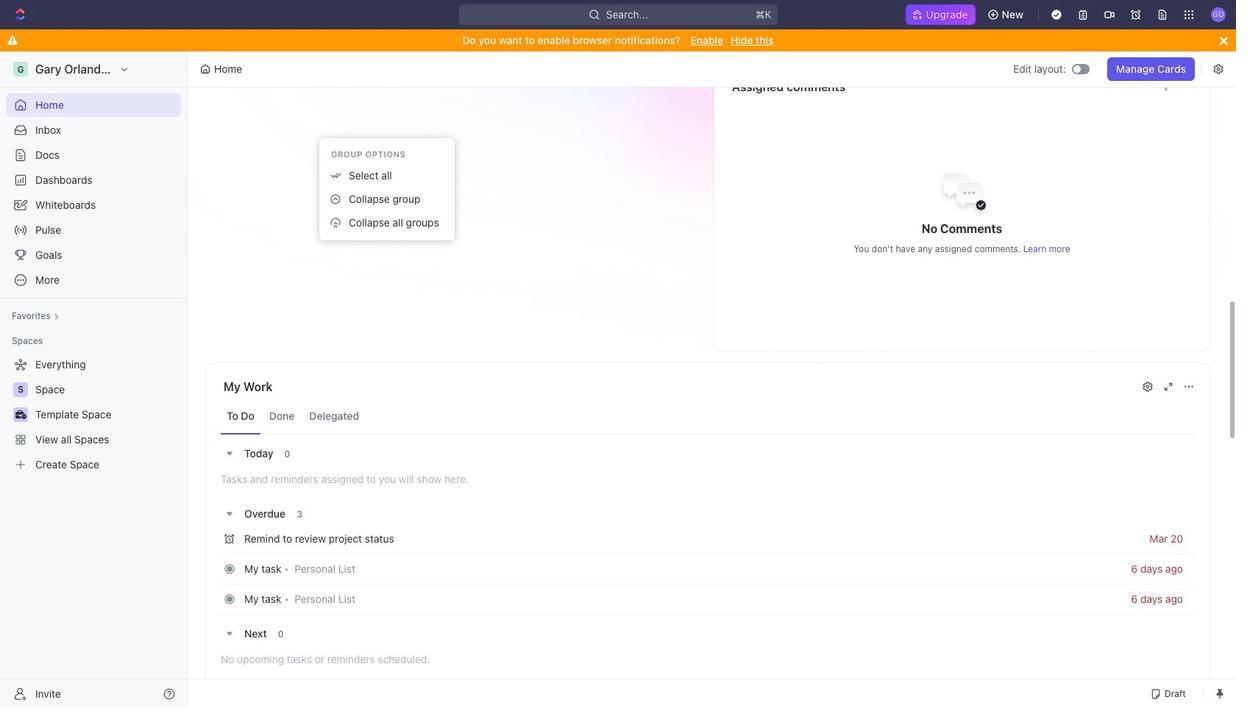 Task type: vqa. For each thing, say whether or not it's contained in the screenshot.
leftmost 2
no



Task type: locate. For each thing, give the bounding box(es) containing it.
sidebar navigation
[[0, 52, 188, 709]]

tree inside sidebar navigation
[[6, 353, 181, 477]]

tree
[[6, 353, 181, 477]]

tab list
[[221, 399, 1195, 435]]



